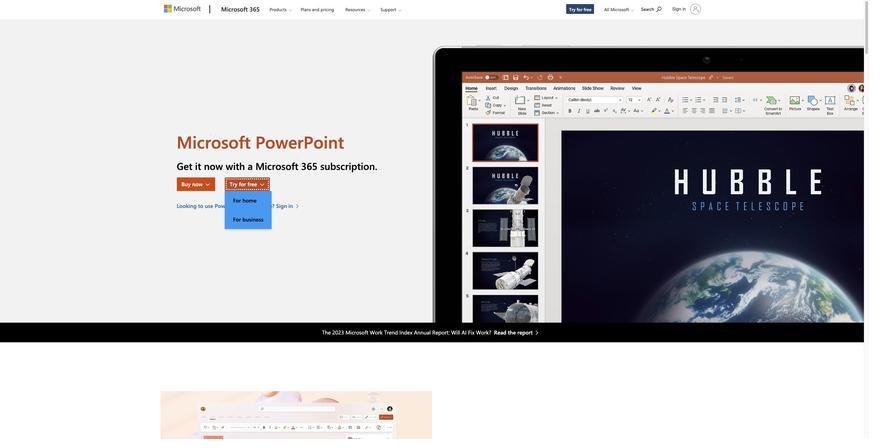 Task type: locate. For each thing, give the bounding box(es) containing it.
sign right search search field
[[673, 6, 682, 12]]

for left on in the left of the page
[[233, 197, 241, 204]]

1 horizontal spatial sign
[[673, 6, 682, 12]]

1 for from the top
[[233, 197, 241, 204]]

the 2023 microsoft work trend index annual report: will ai fix work? read the report
[[322, 329, 533, 336]]

now inside dropdown button
[[192, 181, 203, 188]]

support button
[[375, 0, 407, 19]]

the right read
[[508, 329, 516, 336]]

powerpoint
[[256, 130, 344, 153], [215, 202, 243, 210]]

1 vertical spatial 365
[[301, 160, 318, 173]]

the right on in the left of the page
[[253, 202, 261, 210]]

plans
[[301, 6, 311, 12]]

1 vertical spatial for
[[233, 216, 241, 223]]

1 vertical spatial now
[[192, 181, 203, 188]]

0 vertical spatial sign
[[673, 6, 682, 12]]

free inside dropdown button
[[248, 181, 257, 188]]

products button
[[264, 0, 297, 19]]

0 horizontal spatial sign
[[276, 202, 287, 210]]

1 horizontal spatial 365
[[301, 160, 318, 173]]

try
[[570, 6, 576, 12], [230, 181, 238, 188]]

for left "all"
[[577, 6, 583, 12]]

0 horizontal spatial the
[[253, 202, 261, 210]]

for for for business
[[233, 216, 241, 223]]

report:
[[433, 329, 450, 336]]

for
[[233, 197, 241, 204], [233, 216, 241, 223]]

all
[[605, 6, 610, 12]]

sign right web?
[[276, 202, 287, 210]]

1 horizontal spatial free
[[584, 6, 592, 12]]

looking
[[177, 202, 197, 210]]

0 vertical spatial try
[[570, 6, 576, 12]]

try inside dropdown button
[[230, 181, 238, 188]]

0 vertical spatial 365
[[250, 5, 260, 13]]

resources button
[[340, 0, 376, 19]]

sign inside looking to use powerpoint on the web? sign in link
[[276, 202, 287, 210]]

free for try for free dropdown button
[[248, 181, 257, 188]]

1 horizontal spatial for
[[577, 6, 583, 12]]

microsoft
[[221, 5, 248, 13], [611, 6, 629, 12], [177, 130, 251, 153], [256, 160, 299, 173], [346, 329, 369, 336]]

fix
[[468, 329, 475, 336]]

get
[[177, 160, 193, 173]]

1 horizontal spatial now
[[204, 160, 223, 173]]

home
[[243, 197, 257, 204]]

in right search search field
[[683, 6, 686, 12]]

0 horizontal spatial now
[[192, 181, 203, 188]]

try for try for free link
[[570, 6, 576, 12]]

read the report link
[[494, 329, 542, 337]]

1 vertical spatial free
[[248, 181, 257, 188]]

try for free inside dropdown button
[[230, 181, 257, 188]]

powerpoint left on in the left of the page
[[215, 202, 243, 210]]

for for for home
[[233, 197, 241, 204]]

1 horizontal spatial try for free
[[570, 6, 592, 12]]

work
[[370, 329, 383, 336]]

for
[[577, 6, 583, 12], [239, 181, 246, 188]]

with
[[226, 160, 245, 173]]

free left "all"
[[584, 6, 592, 12]]

sign in
[[673, 6, 686, 12]]

annual
[[414, 329, 431, 336]]

0 vertical spatial in
[[683, 6, 686, 12]]

get it now with a microsoft 365 subscription.
[[177, 160, 378, 173]]

365
[[250, 5, 260, 13], [301, 160, 318, 173]]

1 vertical spatial powerpoint
[[215, 202, 243, 210]]

0 horizontal spatial try
[[230, 181, 238, 188]]

now right it
[[204, 160, 223, 173]]

the
[[253, 202, 261, 210], [508, 329, 516, 336]]

business
[[243, 216, 264, 223]]

1 vertical spatial for
[[239, 181, 246, 188]]

search
[[642, 6, 655, 12]]

try for free for try for free dropdown button
[[230, 181, 257, 188]]

1 horizontal spatial in
[[683, 6, 686, 12]]

ai
[[462, 329, 467, 336]]

1 vertical spatial sign
[[276, 202, 287, 210]]

0 vertical spatial free
[[584, 6, 592, 12]]

try for free left "all"
[[570, 6, 592, 12]]

1 vertical spatial in
[[289, 202, 293, 210]]

now right buy on the top left of the page
[[192, 181, 203, 188]]

try for free up 'for home'
[[230, 181, 257, 188]]

trend
[[384, 329, 398, 336]]

2023
[[333, 329, 344, 336]]

0 vertical spatial the
[[253, 202, 261, 210]]

sign in link
[[669, 1, 704, 17]]

powerpoint up the get it now with a microsoft 365 subscription.
[[256, 130, 344, 153]]

0 vertical spatial for
[[233, 197, 241, 204]]

buy
[[182, 181, 191, 188]]

now
[[204, 160, 223, 173], [192, 181, 203, 188]]

microsoft 365 link
[[218, 0, 263, 19]]

in right web?
[[289, 202, 293, 210]]

free up home
[[248, 181, 257, 188]]

the
[[322, 329, 331, 336]]

1 horizontal spatial try
[[570, 6, 576, 12]]

try for free
[[570, 6, 592, 12], [230, 181, 257, 188]]

0 vertical spatial powerpoint
[[256, 130, 344, 153]]

support
[[381, 6, 397, 12]]

for up 'for home'
[[239, 181, 246, 188]]

the inside looking to use powerpoint on the web? sign in link
[[253, 202, 261, 210]]

1 vertical spatial the
[[508, 329, 516, 336]]

0 vertical spatial try for free
[[570, 6, 592, 12]]

1 vertical spatial try
[[230, 181, 238, 188]]

index
[[400, 329, 413, 336]]

0 horizontal spatial free
[[248, 181, 257, 188]]

try for free for try for free link
[[570, 6, 592, 12]]

subscription.
[[321, 160, 378, 173]]

for down looking to use powerpoint on the web? sign in link
[[233, 216, 241, 223]]

free
[[584, 6, 592, 12], [248, 181, 257, 188]]

0 horizontal spatial try for free
[[230, 181, 257, 188]]

2 for from the top
[[233, 216, 241, 223]]

0 horizontal spatial in
[[289, 202, 293, 210]]

0 horizontal spatial for
[[239, 181, 246, 188]]

sign
[[673, 6, 682, 12], [276, 202, 287, 210]]

for inside dropdown button
[[239, 181, 246, 188]]

0 vertical spatial now
[[204, 160, 223, 173]]

to
[[198, 202, 203, 210]]

in
[[683, 6, 686, 12], [289, 202, 293, 210]]

read
[[494, 329, 507, 336]]

1 vertical spatial try for free
[[230, 181, 257, 188]]

0 vertical spatial for
[[577, 6, 583, 12]]

for home
[[233, 197, 257, 204]]



Task type: vqa. For each thing, say whether or not it's contained in the screenshot.
Benefits
no



Task type: describe. For each thing, give the bounding box(es) containing it.
all microsoft button
[[599, 0, 638, 19]]

try for free element
[[225, 191, 272, 229]]

0 horizontal spatial 365
[[250, 5, 260, 13]]

for for try for free link
[[577, 6, 583, 12]]

it
[[195, 160, 201, 173]]

pricing
[[321, 6, 334, 12]]

buy now
[[182, 181, 203, 188]]

looking to use powerpoint on the web? sign in
[[177, 202, 293, 210]]

search button
[[639, 1, 665, 16]]

web?
[[262, 202, 275, 210]]

1 horizontal spatial the
[[508, 329, 516, 336]]

buy now button
[[177, 178, 215, 191]]

microsoft 365
[[221, 5, 260, 13]]

try for free button
[[225, 178, 270, 191]]

a
[[248, 160, 253, 173]]

free for try for free link
[[584, 6, 592, 12]]

looking to use powerpoint on the web? sign in link
[[177, 202, 302, 210]]

microsoft inside dropdown button
[[611, 6, 629, 12]]

for business link
[[225, 210, 272, 229]]

microsoft powerpoint
[[177, 130, 344, 153]]

on
[[245, 202, 251, 210]]

in inside "link"
[[683, 6, 686, 12]]

0 horizontal spatial powerpoint
[[215, 202, 243, 210]]

report
[[518, 329, 533, 336]]

for home link
[[225, 191, 272, 210]]

products
[[270, 6, 287, 12]]

microsoft image
[[164, 5, 201, 13]]

Search search field
[[638, 1, 669, 16]]

try for try for free dropdown button
[[230, 181, 238, 188]]

will
[[451, 329, 461, 336]]

1 horizontal spatial powerpoint
[[256, 130, 344, 153]]

try for free link
[[567, 4, 595, 14]]

sign inside sign in "link"
[[673, 6, 682, 12]]

resources
[[346, 6, 365, 12]]

work?
[[476, 329, 492, 336]]

for business
[[233, 216, 264, 223]]

for for try for free dropdown button
[[239, 181, 246, 188]]

use
[[205, 202, 213, 210]]

device screen showing a presentation open in powerpoint image
[[432, 19, 865, 323]]

and
[[312, 6, 320, 12]]

plans and pricing
[[301, 6, 334, 12]]

all microsoft
[[605, 6, 629, 12]]

plans and pricing link
[[298, 0, 337, 17]]



